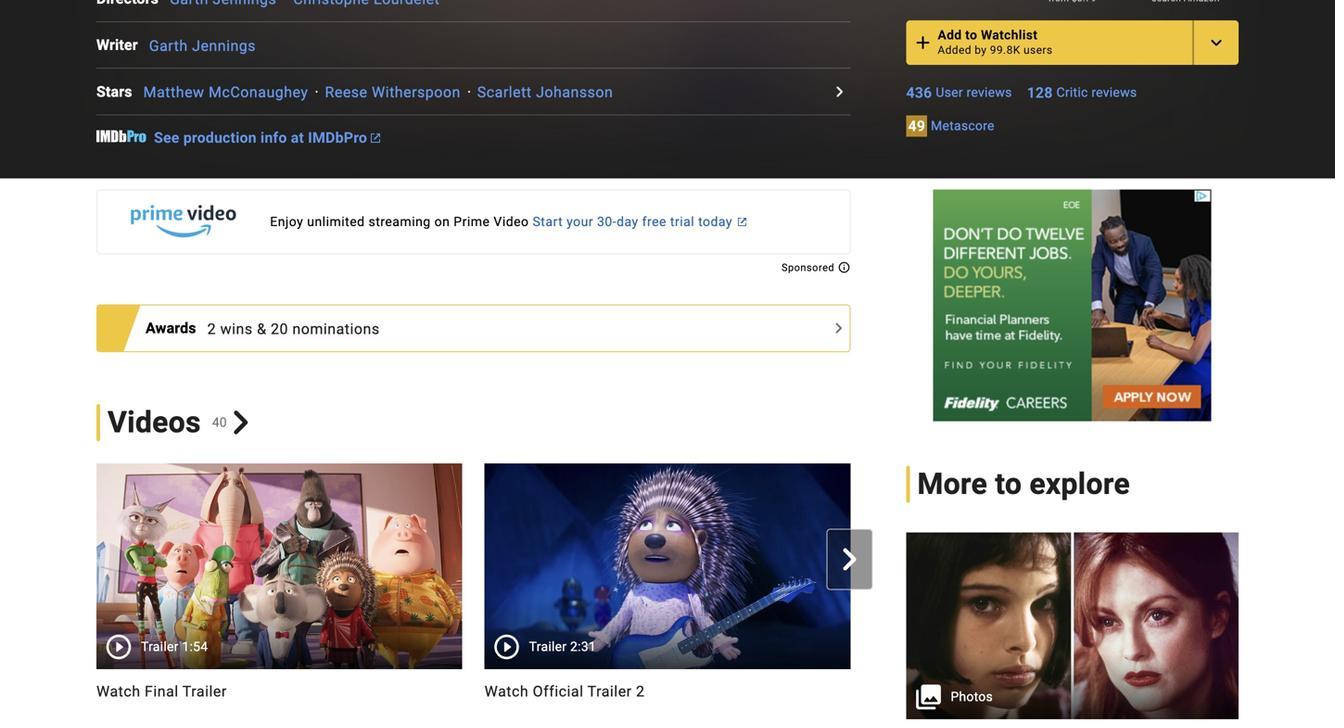 Task type: locate. For each thing, give the bounding box(es) containing it.
nominations
[[293, 320, 380, 338]]

official trailer 2 image
[[485, 463, 851, 669]]

20
[[271, 320, 288, 338]]

436 user reviews
[[906, 84, 1012, 102]]

production art image
[[906, 533, 1239, 720]]

watch official trailer group
[[873, 463, 1239, 722]]

watch inside group
[[485, 683, 529, 700]]

30-
[[597, 214, 617, 230]]

trailer 1:54 link
[[96, 463, 462, 669]]

trailer 1:54 group
[[96, 463, 462, 669]]

your
[[567, 214, 594, 230]]

2
[[207, 320, 216, 338], [636, 683, 645, 700]]

see full cast and crew element
[[96, 0, 170, 10], [96, 34, 149, 56]]

to for add
[[966, 27, 978, 43]]

1 vertical spatial 2
[[636, 683, 645, 700]]

at
[[291, 129, 304, 147]]

start
[[533, 214, 563, 230]]

1 vertical spatial see full cast and crew element
[[96, 34, 149, 56]]

explore
[[1030, 467, 1130, 502]]

garth
[[149, 37, 188, 54]]

scarlett
[[477, 83, 532, 101]]

reviews inside 436 user reviews
[[967, 85, 1012, 100]]

johansson
[[536, 83, 613, 101]]

0 vertical spatial to
[[966, 27, 978, 43]]

128
[[1027, 84, 1053, 102]]

by
[[975, 44, 987, 57]]

start your 30-day free trial today link
[[96, 190, 851, 255]]

0 horizontal spatial reviews
[[967, 85, 1012, 100]]

1 vertical spatial to
[[995, 467, 1022, 502]]

see
[[154, 129, 180, 147]]

0 horizontal spatial official
[[533, 683, 584, 700]]

99.8k
[[990, 44, 1021, 57]]

1 official from the left
[[533, 683, 584, 700]]

add title to another list image
[[1206, 32, 1228, 54]]

stars button
[[96, 81, 143, 103]]

watch inside group
[[96, 683, 141, 700]]

2 reviews from the left
[[1092, 85, 1137, 100]]

official inside group
[[921, 683, 972, 700]]

3 watch from the left
[[873, 683, 917, 700]]

trailer for watch official trailer 2
[[588, 683, 632, 700]]

reese
[[325, 83, 368, 101]]

photos
[[951, 690, 993, 705]]

2 see full cast and crew element from the top
[[96, 34, 149, 56]]

trailer for watch final trailer
[[183, 683, 227, 700]]

to
[[966, 27, 978, 43], [995, 467, 1022, 502]]

trailer inside 'group'
[[141, 639, 179, 655]]

reviews inside 128 critic reviews
[[1092, 85, 1137, 100]]

start your 30-day free trial today
[[533, 214, 733, 230]]

launch inline image
[[371, 134, 380, 143]]

trailer 1:54
[[141, 639, 208, 655]]

trailer for watch official trailer
[[976, 683, 1020, 700]]

1 reviews from the left
[[967, 85, 1012, 100]]

1 watch from the left
[[96, 683, 141, 700]]

trailer 2:31 group
[[485, 463, 851, 669]]

stars
[[96, 83, 132, 100]]

photos group
[[906, 533, 1239, 720]]

see production info at imdbpro button
[[154, 129, 380, 147]]

trailer
[[141, 639, 179, 655], [529, 639, 567, 655], [183, 683, 227, 700], [588, 683, 632, 700], [976, 683, 1020, 700]]

jennings
[[192, 37, 256, 54]]

1 horizontal spatial reviews
[[1092, 85, 1137, 100]]

watch official trailer link
[[873, 680, 1239, 703]]

watch for watch official trailer 2
[[485, 683, 529, 700]]

2 horizontal spatial watch
[[873, 683, 917, 700]]

2 official from the left
[[921, 683, 972, 700]]

add image
[[912, 32, 934, 54]]

official inside group
[[533, 683, 584, 700]]

watch for watch official trailer
[[873, 683, 917, 700]]

trial
[[670, 214, 695, 230]]

see more awards and nominations image
[[828, 317, 850, 340]]

0 horizontal spatial watch
[[96, 683, 141, 700]]

reviews for 436
[[967, 85, 1012, 100]]

0 horizontal spatial 2
[[207, 320, 216, 338]]

final trailer image
[[96, 463, 462, 669]]

chevron right inline image
[[839, 548, 861, 571]]

sponsored
[[782, 262, 838, 274]]

info
[[261, 129, 287, 147]]

436
[[906, 84, 932, 102]]

watch final trailer
[[96, 683, 227, 700]]

trailer 2:31 link
[[485, 463, 851, 669]]

to right more
[[995, 467, 1022, 502]]

2:31
[[570, 639, 596, 655]]

to inside add to watchlist added by 99.8k users
[[966, 27, 978, 43]]

group
[[906, 0, 1012, 6], [74, 463, 1239, 722], [873, 463, 1239, 669]]

production
[[183, 129, 257, 147]]

add to watchlist added by 99.8k users
[[938, 27, 1053, 57]]

mcconaughey
[[209, 83, 308, 101]]

watchlist
[[981, 27, 1038, 43]]

0 horizontal spatial to
[[966, 27, 978, 43]]

2 watch from the left
[[485, 683, 529, 700]]

reviews right critic
[[1092, 85, 1137, 100]]

1 horizontal spatial watch
[[485, 683, 529, 700]]

1 horizontal spatial official
[[921, 683, 972, 700]]

official trailer image
[[873, 463, 1239, 669]]

1 horizontal spatial to
[[995, 467, 1022, 502]]

see full cast and crew element up stars button
[[96, 34, 149, 56]]

1 horizontal spatial 2
[[636, 683, 645, 700]]

final
[[145, 683, 179, 700]]

reviews
[[967, 85, 1012, 100], [1092, 85, 1137, 100]]

today
[[698, 214, 733, 230]]

reese witherspoon button
[[325, 83, 461, 101]]

chevron right inline image
[[229, 411, 253, 435]]

see full cast and crew element up writer
[[96, 0, 170, 10]]

watch inside group
[[873, 683, 917, 700]]

metascore
[[931, 118, 995, 134]]

wins
[[220, 320, 253, 338]]

reviews for 128
[[1092, 85, 1137, 100]]

0 vertical spatial 2
[[207, 320, 216, 338]]

0 vertical spatial see full cast and crew element
[[96, 0, 170, 10]]

official
[[533, 683, 584, 700], [921, 683, 972, 700]]

free
[[642, 214, 667, 230]]

critic
[[1057, 85, 1088, 100]]

watch
[[96, 683, 141, 700], [485, 683, 529, 700], [873, 683, 917, 700]]

to up the by
[[966, 27, 978, 43]]

reviews right user
[[967, 85, 1012, 100]]

see full cast and crew element containing writer
[[96, 34, 149, 56]]



Task type: vqa. For each thing, say whether or not it's contained in the screenshot.
Garth Jennings
yes



Task type: describe. For each thing, give the bounding box(es) containing it.
watch official trailer 2
[[485, 683, 645, 700]]

watch final trailer group
[[96, 463, 462, 722]]

official for watch official trailer 2
[[533, 683, 584, 700]]

user
[[936, 85, 963, 100]]

2 wins & 20 nominations
[[207, 320, 380, 338]]

reese witherspoon
[[325, 83, 461, 101]]

trailer 2:31
[[529, 639, 596, 655]]

scarlett johansson
[[477, 83, 613, 101]]

matthew mcconaughey
[[143, 83, 308, 101]]

more
[[917, 467, 988, 502]]

watch official trailer
[[873, 683, 1020, 700]]

day
[[617, 214, 639, 230]]

&
[[257, 320, 267, 338]]

watch official trailer 2 link
[[485, 680, 851, 703]]

photos link
[[906, 533, 1239, 720]]

group containing watch final trailer
[[74, 463, 1239, 722]]

2 inside group
[[636, 683, 645, 700]]

matthew mcconaughey button
[[143, 83, 308, 101]]

garth jennings
[[149, 37, 256, 54]]

49 metascore
[[908, 117, 995, 135]]

garth jennings button
[[149, 37, 256, 54]]

1:54
[[182, 639, 208, 655]]

watch for watch final trailer
[[96, 683, 141, 700]]

videos
[[108, 405, 201, 440]]

awards
[[146, 320, 196, 337]]

watch official trailer 2 group
[[485, 463, 851, 722]]

matthew
[[143, 83, 205, 101]]

official for watch official trailer
[[921, 683, 972, 700]]

see production info at imdbpro
[[154, 129, 367, 147]]

to for more
[[995, 467, 1022, 502]]

49
[[908, 117, 926, 135]]

see full cast and crew image
[[828, 81, 851, 103]]

advertisement region
[[934, 190, 1212, 421]]

128 critic reviews
[[1027, 84, 1137, 102]]

scarlett johansson button
[[477, 83, 613, 101]]

watch final trailer link
[[96, 680, 462, 703]]

witherspoon
[[372, 83, 461, 101]]

1 see full cast and crew element from the top
[[96, 0, 170, 10]]

added
[[938, 44, 972, 57]]

writer
[[96, 36, 138, 54]]

40
[[212, 415, 227, 430]]

awards button
[[146, 317, 207, 340]]

users
[[1024, 44, 1053, 57]]

more to explore
[[917, 467, 1130, 502]]

imdbpro
[[308, 129, 367, 147]]

add
[[938, 27, 962, 43]]



